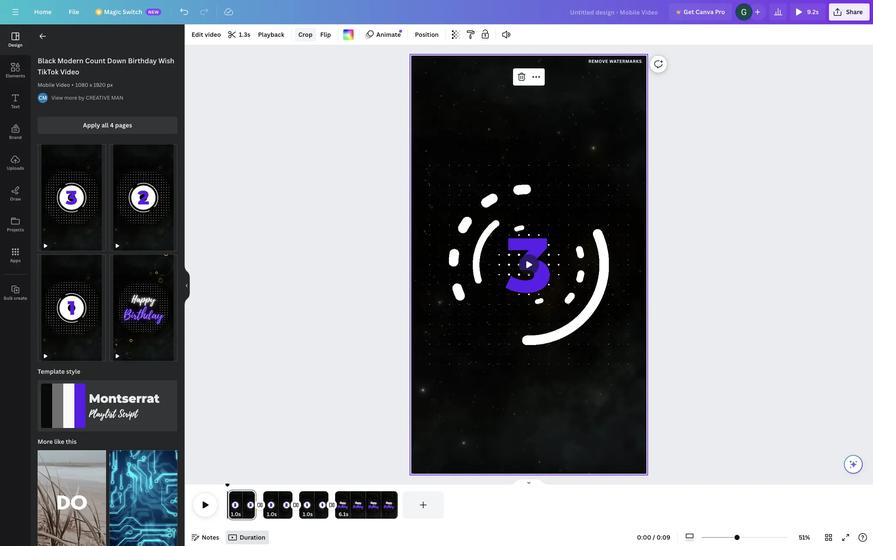 Task type: locate. For each thing, give the bounding box(es) containing it.
apps
[[10, 258, 21, 264]]

0 vertical spatial video
[[60, 67, 79, 77]]

count
[[85, 56, 106, 65]]

1.0s right page title text field
[[267, 511, 277, 518]]

3
[[506, 218, 552, 311]]

1.0s left 6.1s
[[303, 511, 313, 518]]

4 trimming, end edge slider from the left
[[392, 492, 398, 519]]

man
[[111, 94, 123, 101]]

1.0s button left 6.1s 'button'
[[303, 510, 313, 519]]

1.0s for 2
[[267, 511, 277, 518]]

0:00
[[638, 534, 652, 542]]

1.0s
[[231, 511, 241, 518], [267, 511, 277, 518], [303, 511, 313, 518]]

1 horizontal spatial 1.0s button
[[267, 510, 277, 519]]

1 trimming, start edge slider from the left
[[228, 492, 235, 519]]

black modern count down birthday wish tiktok video
[[38, 56, 175, 77]]

trimming, start edge slider
[[228, 492, 235, 519], [264, 492, 270, 519], [299, 492, 305, 519], [335, 492, 341, 519]]

this
[[66, 438, 77, 446]]

magic switch
[[104, 8, 142, 16]]

1.0s button right page title text field
[[267, 510, 277, 519]]

1 1 from the left
[[306, 502, 308, 508]]

x
[[90, 81, 92, 89]]

1 vertical spatial video
[[56, 81, 70, 89]]

remove
[[589, 58, 609, 64]]

view
[[51, 94, 63, 101]]

more
[[64, 94, 77, 101]]

2 2 from the left
[[285, 502, 288, 508]]

template
[[38, 368, 65, 376]]

wish
[[159, 56, 175, 65]]

elements
[[6, 73, 25, 79]]

get canva pro
[[684, 8, 726, 16]]

2 happy from the left
[[356, 501, 362, 505]]

apply all 4 pages
[[83, 121, 132, 129]]

blue abstract electronic circuits instagram reel image
[[109, 451, 178, 546]]

1 horizontal spatial 1
[[322, 502, 324, 508]]

1.0s button left page title text field
[[231, 510, 241, 519]]

0 horizontal spatial 1.0s
[[231, 511, 241, 518]]

hide pages image
[[509, 479, 550, 486]]

more
[[38, 438, 53, 446]]

black modern count down birthday wish tiktok video element
[[38, 144, 106, 251], [109, 144, 178, 251], [38, 255, 106, 362], [109, 255, 178, 362]]

6.1s
[[339, 511, 349, 518]]

1 trimming, end edge slider from the left
[[249, 492, 257, 519]]

home
[[34, 8, 52, 16]]

playback button
[[255, 28, 288, 42]]

happy
[[340, 501, 346, 505], [356, 501, 362, 505], [371, 501, 377, 505], [386, 501, 392, 505]]

elements button
[[0, 55, 31, 86]]

draw
[[10, 196, 21, 202]]

modern
[[57, 56, 84, 65]]

1 horizontal spatial 2
[[285, 502, 288, 508]]

remove watermarks
[[589, 58, 642, 64]]

draw button
[[0, 178, 31, 209]]

1.0s for 1
[[303, 511, 313, 518]]

playback
[[258, 30, 284, 39]]

crop button
[[295, 28, 316, 42]]

1080
[[75, 81, 88, 89]]

text button
[[0, 86, 31, 117]]

Design title text field
[[564, 3, 666, 21]]

video inside black modern count down birthday wish tiktok video
[[60, 67, 79, 77]]

black
[[38, 56, 56, 65]]

1 1.0s from the left
[[231, 511, 241, 518]]

1 1.0s button from the left
[[231, 510, 241, 519]]

design
[[8, 42, 22, 48]]

video
[[60, 67, 79, 77], [56, 81, 70, 89]]

3 trimming, end edge slider from the left
[[323, 492, 329, 519]]

magic
[[104, 8, 121, 16]]

3 1.0s button from the left
[[303, 510, 313, 519]]

uploads button
[[0, 148, 31, 178]]

bulk create button
[[0, 278, 31, 308]]

1.0s button
[[231, 510, 241, 519], [267, 510, 277, 519], [303, 510, 313, 519]]

main menu bar
[[0, 0, 874, 24]]

1 happy from the left
[[340, 501, 346, 505]]

hide image
[[184, 265, 190, 306]]

trimming, end edge slider for 4th trimming, start edge slider from left
[[392, 492, 398, 519]]

0 horizontal spatial 1
[[306, 502, 308, 508]]

1
[[306, 502, 308, 508], [322, 502, 324, 508]]

trimming, end edge slider
[[249, 492, 257, 519], [287, 492, 293, 519], [323, 492, 329, 519], [392, 492, 398, 519]]

3 1.0s from the left
[[303, 511, 313, 518]]

edit video button
[[188, 28, 224, 42]]

2 1.0s from the left
[[267, 511, 277, 518]]

montserrat playlist script
[[89, 391, 160, 421]]

all
[[102, 121, 109, 129]]

1.3s button
[[225, 28, 254, 42]]

video up view
[[56, 81, 70, 89]]

text
[[11, 104, 20, 110]]

2 trimming, end edge slider from the left
[[287, 492, 293, 519]]

2 trimming, start edge slider from the left
[[264, 492, 270, 519]]

2 horizontal spatial 1.0s button
[[303, 510, 313, 519]]

1.0s left page title text field
[[231, 511, 241, 518]]

duration button
[[226, 531, 269, 545]]

like
[[54, 438, 64, 446]]

canva assistant image
[[849, 460, 859, 470]]

px
[[107, 81, 113, 89]]

style
[[66, 368, 80, 376]]

1 horizontal spatial 1.0s
[[267, 511, 277, 518]]

1 2 from the left
[[270, 502, 273, 508]]

0 horizontal spatial 1.0s button
[[231, 510, 241, 519]]

file button
[[62, 3, 86, 21]]

mobile video
[[38, 81, 70, 89]]

birthday
[[128, 56, 157, 65], [338, 505, 348, 509], [354, 505, 364, 509], [369, 505, 379, 509], [384, 505, 394, 509]]

circle gamer grid image
[[429, 164, 630, 365]]

2 horizontal spatial 1.0s
[[303, 511, 313, 518]]

0 horizontal spatial 2
[[270, 502, 273, 508]]

Page title text field
[[245, 510, 248, 519]]

2 1.0s button from the left
[[267, 510, 277, 519]]

creative man image
[[38, 93, 48, 103]]

create
[[14, 295, 27, 301]]

new
[[148, 9, 159, 15]]

view more by creative man
[[51, 94, 123, 101]]

video down modern
[[60, 67, 79, 77]]



Task type: vqa. For each thing, say whether or not it's contained in the screenshot.
share dropdown button
yes



Task type: describe. For each thing, give the bounding box(es) containing it.
trimming, end edge slider for second trimming, start edge slider from left
[[287, 492, 293, 519]]

position
[[415, 30, 439, 39]]

mobile
[[38, 81, 55, 89]]

flip button
[[317, 28, 335, 42]]

birthday inside black modern count down birthday wish tiktok video
[[128, 56, 157, 65]]

apply
[[83, 121, 100, 129]]

bulk create
[[4, 295, 27, 301]]

51%
[[799, 534, 811, 542]]

more like this
[[38, 438, 77, 446]]

pro
[[716, 8, 726, 16]]

remove watermarks button
[[586, 58, 645, 65]]

apply all 4 pages button
[[38, 117, 178, 134]]

switch
[[123, 8, 142, 16]]

6.1s button
[[339, 510, 349, 519]]

file
[[69, 8, 79, 16]]

9.2s button
[[791, 3, 826, 21]]

by
[[78, 94, 85, 101]]

4
[[110, 121, 114, 129]]

3 happy from the left
[[371, 501, 377, 505]]

3 trimming, start edge slider from the left
[[299, 492, 305, 519]]

blue abstract electronic circuits instagram reel group
[[109, 445, 178, 546]]

share button
[[830, 3, 870, 21]]

1080 x 1920 px
[[75, 81, 113, 89]]

down
[[107, 56, 126, 65]]

brand button
[[0, 117, 31, 148]]

pages
[[115, 121, 132, 129]]

trimming, end edge slider for 1st trimming, start edge slider from the left
[[249, 492, 257, 519]]

template style
[[38, 368, 80, 376]]

1.0s button for 2
[[267, 510, 277, 519]]

edit video
[[192, 30, 221, 39]]

animate
[[377, 30, 401, 39]]

0:00 / 0:09
[[638, 534, 671, 542]]

side panel tab list
[[0, 24, 31, 308]]

watermarks
[[610, 58, 642, 64]]

flip
[[320, 30, 331, 39]]

2 1 from the left
[[322, 502, 324, 508]]

new image
[[400, 30, 403, 33]]

projects button
[[0, 209, 31, 240]]

bulk
[[4, 295, 13, 301]]

4 happy from the left
[[386, 501, 392, 505]]

design button
[[0, 24, 31, 55]]

brand
[[9, 134, 22, 140]]

1920
[[93, 81, 106, 89]]

home link
[[27, 3, 59, 21]]

white geomtetric lines and shapes image
[[449, 184, 610, 345]]

get canva pro button
[[670, 3, 732, 21]]

/
[[653, 534, 656, 542]]

creative man element
[[38, 93, 48, 103]]

playlist
[[89, 408, 116, 421]]

script
[[118, 408, 138, 421]]

get
[[684, 8, 695, 16]]

notes
[[202, 534, 219, 542]]

montserrat
[[89, 391, 160, 406]]

51% button
[[791, 531, 819, 545]]

video
[[205, 30, 221, 39]]

1.0s button for 1
[[303, 510, 313, 519]]

9.2s
[[808, 8, 819, 16]]

creative
[[86, 94, 110, 101]]

trimming, end edge slider for 2nd trimming, start edge slider from right
[[323, 492, 329, 519]]

apps button
[[0, 240, 31, 271]]

no color image
[[344, 30, 354, 40]]

share
[[847, 8, 863, 16]]

animate button
[[363, 28, 405, 42]]

notes button
[[188, 531, 223, 545]]

0:09
[[657, 534, 671, 542]]

1.3s
[[239, 30, 251, 39]]

projects
[[7, 227, 24, 233]]

view more by creative man button
[[51, 94, 123, 102]]

canva
[[696, 8, 714, 16]]

edit
[[192, 30, 203, 39]]

uploads
[[7, 165, 24, 171]]

tiktok
[[38, 67, 59, 77]]

duration
[[240, 534, 266, 542]]

crop
[[299, 30, 313, 39]]

4 trimming, start edge slider from the left
[[335, 492, 341, 519]]

colorful gold tan blue beach house real estate mobile video group
[[38, 445, 106, 546]]



